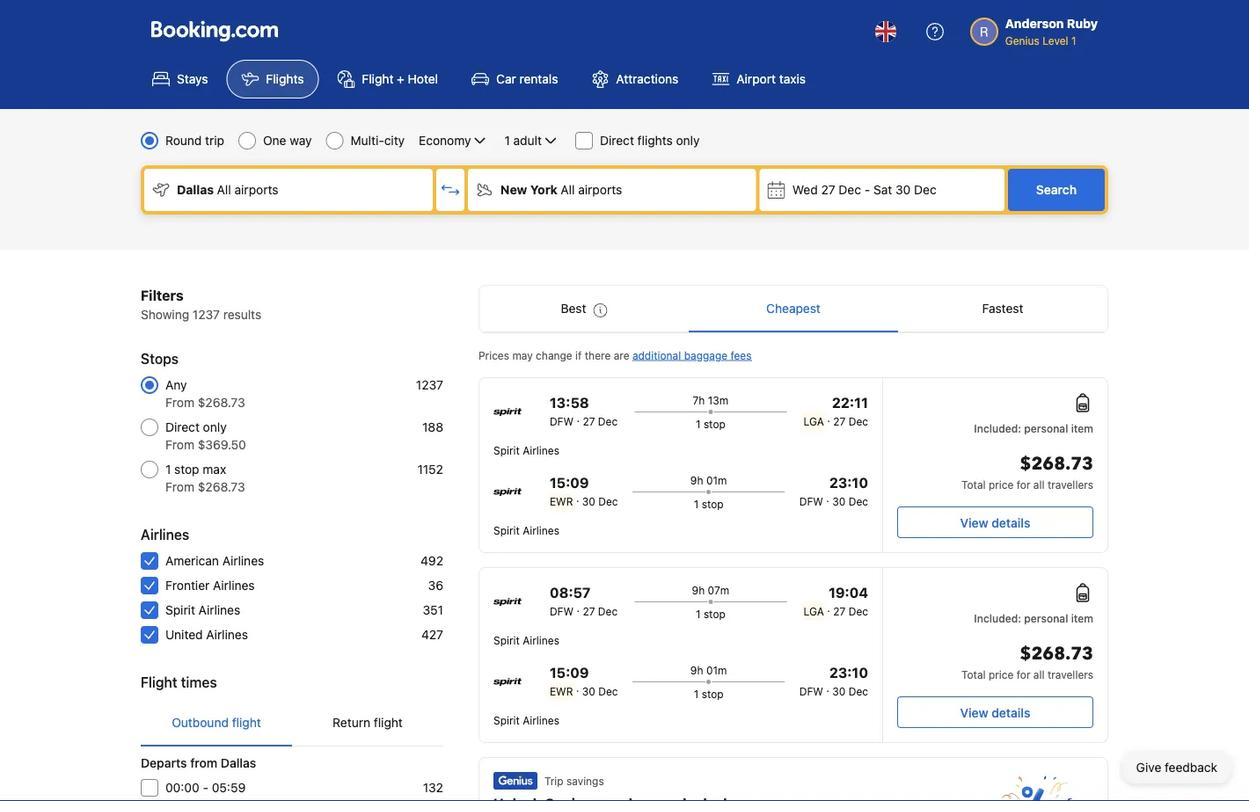 Task type: vqa. For each thing, say whether or not it's contained in the screenshot.
6:15 pm lga . dec 16
no



Task type: describe. For each thing, give the bounding box(es) containing it.
30 inside popup button
[[896, 183, 911, 197]]

included: personal item for 19:04
[[974, 613, 1094, 625]]

price for 19:04
[[989, 669, 1014, 681]]

spirit airlines up the 08:57
[[494, 525, 560, 537]]

19:04
[[829, 585, 869, 602]]

+
[[397, 72, 405, 86]]

. inside 13:58 dfw . 27 dec
[[577, 412, 580, 424]]

item for 19:04
[[1072, 613, 1094, 625]]

07m
[[708, 584, 730, 597]]

13:58 dfw . 27 dec
[[550, 395, 618, 428]]

132
[[423, 781, 444, 796]]

only inside direct only from $369.50
[[203, 420, 227, 435]]

best button
[[480, 286, 689, 332]]

filters showing 1237 results
[[141, 287, 262, 322]]

from
[[190, 756, 218, 771]]

1 horizontal spatial dallas
[[221, 756, 256, 771]]

27 for 22:11
[[834, 415, 846, 428]]

2 all from the left
[[561, 183, 575, 197]]

flight times
[[141, 675, 217, 691]]

showing
[[141, 308, 189, 322]]

best
[[561, 301, 587, 316]]

1237 inside the filters showing 1237 results
[[193, 308, 220, 322]]

direct flights only
[[600, 133, 700, 148]]

00:00
[[165, 781, 199, 796]]

savings
[[567, 775, 604, 788]]

included: for 19:04
[[974, 613, 1022, 625]]

08:57 dfw . 27 dec
[[550, 585, 618, 618]]

search
[[1037, 183, 1077, 197]]

trip savings
[[545, 775, 604, 788]]

1 inside dropdown button
[[505, 133, 510, 148]]

23:10 for 22:11
[[830, 475, 869, 492]]

stops
[[141, 351, 179, 367]]

american
[[165, 554, 219, 569]]

492
[[421, 554, 444, 569]]

united airlines
[[165, 628, 248, 642]]

427
[[422, 628, 444, 642]]

9h 07m
[[692, 584, 730, 597]]

one
[[263, 133, 286, 148]]

1 stop max from $268.73
[[165, 462, 245, 495]]

travellers for 22:11
[[1048, 479, 1094, 491]]

all for 22:11
[[1034, 479, 1045, 491]]

details for 19:04
[[992, 706, 1031, 720]]

give
[[1137, 761, 1162, 775]]

attractions link
[[577, 60, 694, 99]]

dallas all airports
[[177, 183, 279, 197]]

13m
[[708, 394, 729, 407]]

cheapest
[[767, 301, 821, 316]]

total for 19:04
[[962, 669, 986, 681]]

baggage
[[684, 349, 728, 362]]

27 for 13:58
[[583, 415, 595, 428]]

spirit airlines down 13:58
[[494, 444, 560, 457]]

wed
[[793, 183, 818, 197]]

view details for 22:11
[[961, 516, 1031, 530]]

view details for 19:04
[[961, 706, 1031, 720]]

anderson ruby genius level 1
[[1006, 16, 1098, 47]]

any from $268.73
[[165, 378, 245, 410]]

dec inside 13:58 dfw . 27 dec
[[598, 415, 618, 428]]

23:10 for 19:04
[[830, 665, 869, 682]]

cheapest button
[[689, 286, 899, 332]]

dfw inside 13:58 dfw . 27 dec
[[550, 415, 574, 428]]

economy
[[419, 133, 471, 148]]

wed 27 dec - sat 30 dec button
[[760, 169, 1005, 211]]

. inside 19:04 lga . 27 dec
[[827, 602, 831, 614]]

round trip
[[165, 133, 224, 148]]

are
[[614, 349, 630, 362]]

0 vertical spatial only
[[676, 133, 700, 148]]

included: personal item for 22:11
[[974, 422, 1094, 435]]

9h for 08:57
[[691, 664, 704, 677]]

airlines down american airlines
[[213, 579, 255, 593]]

times
[[181, 675, 217, 691]]

there
[[585, 349, 611, 362]]

view details button for 19:04
[[898, 697, 1094, 729]]

price for 22:11
[[989, 479, 1014, 491]]

york
[[530, 183, 558, 197]]

08:57
[[550, 585, 591, 602]]

1 inside anderson ruby genius level 1
[[1072, 34, 1077, 47]]

view for 22:11
[[961, 516, 989, 530]]

flight for flight + hotel
[[362, 72, 394, 86]]

flights link
[[227, 60, 319, 99]]

9h 01m for 08:57
[[691, 664, 727, 677]]

airport taxis link
[[697, 60, 821, 99]]

way
[[290, 133, 312, 148]]

prices may change if there are additional baggage fees
[[479, 349, 752, 362]]

airlines right united
[[206, 628, 248, 642]]

flights
[[266, 72, 304, 86]]

may
[[513, 349, 533, 362]]

trip
[[205, 133, 224, 148]]

frontier
[[165, 579, 210, 593]]

flight for flight times
[[141, 675, 177, 691]]

airlines up american
[[141, 527, 189, 543]]

airlines up the frontier airlines
[[222, 554, 264, 569]]

dec inside 08:57 dfw . 27 dec
[[598, 605, 618, 618]]

flight + hotel
[[362, 72, 438, 86]]

dec inside the 22:11 lga . 27 dec
[[849, 415, 869, 428]]

additional baggage fees link
[[633, 349, 752, 362]]

hotel
[[408, 72, 438, 86]]

outbound flight
[[172, 716, 261, 730]]

filters
[[141, 287, 184, 304]]

flights
[[638, 133, 673, 148]]

15:09 for 13:58
[[550, 475, 589, 492]]

01m for 19:04
[[707, 664, 727, 677]]

7h 13m
[[693, 394, 729, 407]]

36
[[428, 579, 444, 593]]

prices
[[479, 349, 510, 362]]

multi-
[[351, 133, 384, 148]]

stop inside 1 stop max from $268.73
[[174, 462, 199, 477]]

from inside 1 stop max from $268.73
[[165, 480, 194, 495]]

$369.50
[[198, 438, 246, 452]]

1 adult
[[505, 133, 542, 148]]

9h 01m for 13:58
[[691, 474, 727, 487]]

any
[[165, 378, 187, 392]]

attractions
[[616, 72, 679, 86]]

tab list for prices may change if there are
[[480, 286, 1108, 334]]

return
[[333, 716, 371, 730]]

if
[[576, 349, 582, 362]]



Task type: locate. For each thing, give the bounding box(es) containing it.
dallas up 05:59
[[221, 756, 256, 771]]

level
[[1043, 34, 1069, 47]]

1 vertical spatial flight
[[141, 675, 177, 691]]

.
[[577, 412, 580, 424], [827, 412, 831, 424], [576, 492, 579, 504], [827, 492, 830, 504], [577, 602, 580, 614], [827, 602, 831, 614], [576, 682, 579, 694], [827, 682, 830, 694]]

flight right return
[[374, 716, 403, 730]]

0 vertical spatial -
[[865, 183, 871, 197]]

booking.com logo image
[[151, 21, 278, 42], [151, 21, 278, 42]]

9h left '07m'
[[692, 584, 705, 597]]

2 details from the top
[[992, 706, 1031, 720]]

27 for 19:04
[[834, 605, 846, 618]]

united
[[165, 628, 203, 642]]

1 23:10 dfw . 30 dec from the top
[[800, 475, 869, 508]]

2 23:10 from the top
[[830, 665, 869, 682]]

1 stop
[[696, 418, 726, 430], [694, 498, 724, 510], [696, 608, 726, 620], [694, 688, 724, 701]]

01m down '07m'
[[707, 664, 727, 677]]

give feedback button
[[1123, 752, 1232, 784]]

car
[[496, 72, 516, 86]]

return flight
[[333, 716, 403, 730]]

1 horizontal spatial direct
[[600, 133, 634, 148]]

trip
[[545, 775, 564, 788]]

23:10 dfw . 30 dec for 19:04
[[800, 665, 869, 698]]

airlines up the 08:57
[[523, 525, 560, 537]]

1 included: from the top
[[974, 422, 1022, 435]]

details for 22:11
[[992, 516, 1031, 530]]

ruby
[[1067, 16, 1098, 31]]

1 vertical spatial from
[[165, 438, 194, 452]]

flight left times
[[141, 675, 177, 691]]

sat
[[874, 183, 893, 197]]

0 vertical spatial view details button
[[898, 507, 1094, 539]]

27 inside 13:58 dfw . 27 dec
[[583, 415, 595, 428]]

0 vertical spatial lga
[[804, 415, 825, 428]]

1 flight from the left
[[232, 716, 261, 730]]

0 vertical spatial travellers
[[1048, 479, 1094, 491]]

1 vertical spatial included:
[[974, 613, 1022, 625]]

- inside popup button
[[865, 183, 871, 197]]

2 airports from the left
[[578, 183, 622, 197]]

1 vertical spatial included: personal item
[[974, 613, 1094, 625]]

0 vertical spatial $268.73 total price for all travellers
[[962, 452, 1094, 491]]

1 vertical spatial total
[[962, 669, 986, 681]]

fastest
[[983, 301, 1024, 316]]

flight left +
[[362, 72, 394, 86]]

2 flight from the left
[[374, 716, 403, 730]]

1 vertical spatial item
[[1072, 613, 1094, 625]]

for
[[1017, 479, 1031, 491], [1017, 669, 1031, 681]]

view details button for 22:11
[[898, 507, 1094, 539]]

1 view from the top
[[961, 516, 989, 530]]

view for 19:04
[[961, 706, 989, 720]]

0 vertical spatial 15:09 ewr . 30 dec
[[550, 475, 618, 508]]

23:10 dfw . 30 dec
[[800, 475, 869, 508], [800, 665, 869, 698]]

direct down any from $268.73
[[165, 420, 200, 435]]

2 included: from the top
[[974, 613, 1022, 625]]

search button
[[1009, 169, 1105, 211]]

1 vertical spatial $268.73 total price for all travellers
[[962, 642, 1094, 681]]

personal for 22:11
[[1025, 422, 1069, 435]]

2 23:10 dfw . 30 dec from the top
[[800, 665, 869, 698]]

tab list
[[480, 286, 1108, 334], [141, 701, 444, 748]]

1 15:09 ewr . 30 dec from the top
[[550, 475, 618, 508]]

car rentals
[[496, 72, 558, 86]]

spirit airlines up united airlines
[[165, 603, 240, 618]]

2 01m from the top
[[707, 664, 727, 677]]

1152
[[418, 462, 444, 477]]

19:04 lga . 27 dec
[[804, 585, 869, 618]]

2 view from the top
[[961, 706, 989, 720]]

airports right york
[[578, 183, 622, 197]]

0 vertical spatial 9h 01m
[[691, 474, 727, 487]]

01m
[[707, 474, 727, 487], [707, 664, 727, 677]]

1 vertical spatial 15:09 ewr . 30 dec
[[550, 665, 618, 698]]

all down trip
[[217, 183, 231, 197]]

1 view details from the top
[[961, 516, 1031, 530]]

personal for 19:04
[[1025, 613, 1069, 625]]

1 adult button
[[503, 130, 561, 151]]

0 vertical spatial price
[[989, 479, 1014, 491]]

direct only from $369.50
[[165, 420, 246, 452]]

1 item from the top
[[1072, 422, 1094, 435]]

1 horizontal spatial -
[[865, 183, 871, 197]]

0 vertical spatial details
[[992, 516, 1031, 530]]

27 down 22:11
[[834, 415, 846, 428]]

. inside the 22:11 lga . 27 dec
[[827, 412, 831, 424]]

0 vertical spatial 23:10 dfw . 30 dec
[[800, 475, 869, 508]]

direct left flights
[[600, 133, 634, 148]]

frontier airlines
[[165, 579, 255, 593]]

multi-city
[[351, 133, 405, 148]]

2 $268.73 total price for all travellers from the top
[[962, 642, 1094, 681]]

flight inside button
[[232, 716, 261, 730]]

$268.73 inside 1 stop max from $268.73
[[198, 480, 245, 495]]

spirit airlines down the 08:57
[[494, 635, 560, 647]]

0 horizontal spatial 1237
[[193, 308, 220, 322]]

departs from dallas
[[141, 756, 256, 771]]

0 vertical spatial view
[[961, 516, 989, 530]]

airports
[[235, 183, 279, 197], [578, 183, 622, 197]]

dec inside 19:04 lga . 27 dec
[[849, 605, 869, 618]]

1 inside 1 stop max from $268.73
[[165, 462, 171, 477]]

22:11 lga . 27 dec
[[804, 395, 869, 428]]

airports down "one"
[[235, 183, 279, 197]]

23:10 dfw . 30 dec for 22:11
[[800, 475, 869, 508]]

0 vertical spatial 01m
[[707, 474, 727, 487]]

1 all from the top
[[1034, 479, 1045, 491]]

1237 up 188
[[416, 378, 444, 392]]

0 vertical spatial included: personal item
[[974, 422, 1094, 435]]

lga inside 19:04 lga . 27 dec
[[804, 605, 825, 618]]

personal
[[1025, 422, 1069, 435], [1025, 613, 1069, 625]]

1 vertical spatial all
[[1034, 669, 1045, 681]]

1 horizontal spatial flight
[[362, 72, 394, 86]]

9h 01m
[[691, 474, 727, 487], [691, 664, 727, 677]]

1 horizontal spatial flight
[[374, 716, 403, 730]]

new
[[501, 183, 527, 197]]

stop
[[704, 418, 726, 430], [174, 462, 199, 477], [702, 498, 724, 510], [704, 608, 726, 620], [702, 688, 724, 701]]

departs
[[141, 756, 187, 771]]

from down direct only from $369.50
[[165, 480, 194, 495]]

0 horizontal spatial only
[[203, 420, 227, 435]]

0 horizontal spatial flight
[[141, 675, 177, 691]]

23:10 dfw . 30 dec down 19:04 lga . 27 dec
[[800, 665, 869, 698]]

0 vertical spatial total
[[962, 479, 986, 491]]

2 price from the top
[[989, 669, 1014, 681]]

2 for from the top
[[1017, 669, 1031, 681]]

0 vertical spatial for
[[1017, 479, 1031, 491]]

0 horizontal spatial tab list
[[141, 701, 444, 748]]

- right 00:00
[[203, 781, 208, 796]]

total for 22:11
[[962, 479, 986, 491]]

1 vertical spatial dallas
[[221, 756, 256, 771]]

1 vertical spatial 1237
[[416, 378, 444, 392]]

0 vertical spatial flight
[[362, 72, 394, 86]]

1 vertical spatial tab list
[[141, 701, 444, 748]]

1 vertical spatial 01m
[[707, 664, 727, 677]]

1 horizontal spatial airports
[[578, 183, 622, 197]]

airlines up trip
[[523, 715, 560, 727]]

1 vertical spatial personal
[[1025, 613, 1069, 625]]

1 travellers from the top
[[1048, 479, 1094, 491]]

$268.73 inside any from $268.73
[[198, 396, 245, 410]]

0 horizontal spatial all
[[217, 183, 231, 197]]

2 travellers from the top
[[1048, 669, 1094, 681]]

genius
[[1006, 34, 1040, 47]]

1 horizontal spatial tab list
[[480, 286, 1108, 334]]

0 vertical spatial personal
[[1025, 422, 1069, 435]]

best image
[[594, 304, 608, 318], [594, 304, 608, 318]]

from up 1 stop max from $268.73
[[165, 438, 194, 452]]

27 for 08:57
[[583, 605, 595, 618]]

american airlines
[[165, 554, 264, 569]]

15:09 ewr . 30 dec
[[550, 475, 618, 508], [550, 665, 618, 698]]

. inside 08:57 dfw . 27 dec
[[577, 602, 580, 614]]

0 horizontal spatial flight
[[232, 716, 261, 730]]

1237
[[193, 308, 220, 322], [416, 378, 444, 392]]

additional
[[633, 349, 681, 362]]

travellers for 19:04
[[1048, 669, 1094, 681]]

1 view details button from the top
[[898, 507, 1094, 539]]

results
[[223, 308, 262, 322]]

01m down 13m
[[707, 474, 727, 487]]

2 included: personal item from the top
[[974, 613, 1094, 625]]

1 lga from the top
[[804, 415, 825, 428]]

1 horizontal spatial all
[[561, 183, 575, 197]]

flight inside button
[[374, 716, 403, 730]]

all for 19:04
[[1034, 669, 1045, 681]]

lga for 19:04
[[804, 605, 825, 618]]

price
[[989, 479, 1014, 491], [989, 669, 1014, 681]]

1 vertical spatial ewr
[[550, 686, 573, 698]]

travellers
[[1048, 479, 1094, 491], [1048, 669, 1094, 681]]

all
[[1034, 479, 1045, 491], [1034, 669, 1045, 681]]

15:09 ewr . 30 dec for 13:58
[[550, 475, 618, 508]]

from inside direct only from $369.50
[[165, 438, 194, 452]]

airlines down 13:58
[[523, 444, 560, 457]]

max
[[203, 462, 226, 477]]

23:10 down 19:04 lga . 27 dec
[[830, 665, 869, 682]]

27 down the 08:57
[[583, 605, 595, 618]]

1 vertical spatial details
[[992, 706, 1031, 720]]

for for 19:04
[[1017, 669, 1031, 681]]

1 vertical spatial 23:10
[[830, 665, 869, 682]]

0 horizontal spatial airports
[[235, 183, 279, 197]]

351
[[423, 603, 444, 618]]

27 right wed
[[822, 183, 836, 197]]

1 horizontal spatial 1237
[[416, 378, 444, 392]]

1 total from the top
[[962, 479, 986, 491]]

15:09 ewr . 30 dec down 13:58 dfw . 27 dec
[[550, 475, 618, 508]]

0 vertical spatial ewr
[[550, 495, 573, 508]]

tab list containing best
[[480, 286, 1108, 334]]

0 vertical spatial 1237
[[193, 308, 220, 322]]

outbound flight button
[[141, 701, 292, 746]]

23:10 dfw . 30 dec down the 22:11 lga . 27 dec
[[800, 475, 869, 508]]

9h 01m down 7h 13m
[[691, 474, 727, 487]]

airlines down the frontier airlines
[[199, 603, 240, 618]]

lga
[[804, 415, 825, 428], [804, 605, 825, 618]]

all right york
[[561, 183, 575, 197]]

-
[[865, 183, 871, 197], [203, 781, 208, 796]]

1 23:10 from the top
[[830, 475, 869, 492]]

1 included: personal item from the top
[[974, 422, 1094, 435]]

27 down 13:58
[[583, 415, 595, 428]]

2 total from the top
[[962, 669, 986, 681]]

0 vertical spatial view details
[[961, 516, 1031, 530]]

tab list for departs from dallas
[[141, 701, 444, 748]]

1 vertical spatial -
[[203, 781, 208, 796]]

genius image
[[494, 773, 538, 790], [494, 773, 538, 790], [995, 776, 1073, 802]]

view
[[961, 516, 989, 530], [961, 706, 989, 720]]

spirit airlines up trip
[[494, 715, 560, 727]]

23:10 down the 22:11 lga . 27 dec
[[830, 475, 869, 492]]

2 vertical spatial 9h
[[691, 664, 704, 677]]

flight + hotel link
[[322, 60, 453, 99]]

2 ewr from the top
[[550, 686, 573, 698]]

0 vertical spatial tab list
[[480, 286, 1108, 334]]

flight right outbound
[[232, 716, 261, 730]]

2 lga from the top
[[804, 605, 825, 618]]

23:10
[[830, 475, 869, 492], [830, 665, 869, 682]]

direct for direct only from $369.50
[[165, 420, 200, 435]]

fees
[[731, 349, 752, 362]]

01m for 22:11
[[707, 474, 727, 487]]

$268.73 total price for all travellers for 22:11
[[962, 452, 1094, 491]]

1 all from the left
[[217, 183, 231, 197]]

0 vertical spatial included:
[[974, 422, 1022, 435]]

1 horizontal spatial only
[[676, 133, 700, 148]]

0 vertical spatial all
[[1034, 479, 1045, 491]]

0 vertical spatial dallas
[[177, 183, 214, 197]]

22:11
[[833, 395, 869, 411]]

airlines down the 08:57
[[523, 635, 560, 647]]

airlines
[[523, 444, 560, 457], [523, 525, 560, 537], [141, 527, 189, 543], [222, 554, 264, 569], [213, 579, 255, 593], [199, 603, 240, 618], [206, 628, 248, 642], [523, 635, 560, 647], [523, 715, 560, 727]]

car rentals link
[[457, 60, 573, 99]]

1 vertical spatial direct
[[165, 420, 200, 435]]

change
[[536, 349, 573, 362]]

1 details from the top
[[992, 516, 1031, 530]]

1 vertical spatial view
[[961, 706, 989, 720]]

15:09 ewr . 30 dec for 08:57
[[550, 665, 618, 698]]

$268.73 total price for all travellers for 19:04
[[962, 642, 1094, 681]]

05:59
[[212, 781, 246, 796]]

only up $369.50
[[203, 420, 227, 435]]

lga inside the 22:11 lga . 27 dec
[[804, 415, 825, 428]]

airport taxis
[[737, 72, 806, 86]]

1 personal from the top
[[1025, 422, 1069, 435]]

1 vertical spatial view details button
[[898, 697, 1094, 729]]

27 inside popup button
[[822, 183, 836, 197]]

1 vertical spatial view details
[[961, 706, 1031, 720]]

ewr
[[550, 495, 573, 508], [550, 686, 573, 698]]

ewr for 13:58
[[550, 495, 573, 508]]

1 for from the top
[[1017, 479, 1031, 491]]

15:09 down 13:58 dfw . 27 dec
[[550, 475, 589, 492]]

1 vertical spatial price
[[989, 669, 1014, 681]]

2 15:09 from the top
[[550, 665, 589, 682]]

9h down 7h
[[691, 474, 704, 487]]

wed 27 dec - sat 30 dec
[[793, 183, 937, 197]]

included:
[[974, 422, 1022, 435], [974, 613, 1022, 625]]

30
[[896, 183, 911, 197], [582, 495, 596, 508], [833, 495, 846, 508], [582, 686, 596, 698], [833, 686, 846, 698]]

9h for 13:58
[[691, 474, 704, 487]]

1 vertical spatial lga
[[804, 605, 825, 618]]

airport
[[737, 72, 776, 86]]

1 9h 01m from the top
[[691, 474, 727, 487]]

0 horizontal spatial -
[[203, 781, 208, 796]]

15:09 ewr . 30 dec down 08:57 dfw . 27 dec
[[550, 665, 618, 698]]

rentals
[[520, 72, 558, 86]]

27 inside 08:57 dfw . 27 dec
[[583, 605, 595, 618]]

0 vertical spatial direct
[[600, 133, 634, 148]]

included: for 22:11
[[974, 422, 1022, 435]]

only right flights
[[676, 133, 700, 148]]

27 down 19:04
[[834, 605, 846, 618]]

1 from from the top
[[165, 396, 194, 410]]

1 price from the top
[[989, 479, 1014, 491]]

27 inside 19:04 lga . 27 dec
[[834, 605, 846, 618]]

2 view details button from the top
[[898, 697, 1094, 729]]

direct for direct flights only
[[600, 133, 634, 148]]

15:09 down 08:57 dfw . 27 dec
[[550, 665, 589, 682]]

stays
[[177, 72, 208, 86]]

0 vertical spatial 15:09
[[550, 475, 589, 492]]

1 vertical spatial only
[[203, 420, 227, 435]]

from inside any from $268.73
[[165, 396, 194, 410]]

2 personal from the top
[[1025, 613, 1069, 625]]

9h down 9h 07m at the right
[[691, 664, 704, 677]]

2 15:09 ewr . 30 dec from the top
[[550, 665, 618, 698]]

city
[[384, 133, 405, 148]]

adult
[[514, 133, 542, 148]]

0 vertical spatial 9h
[[691, 474, 704, 487]]

outbound
[[172, 716, 229, 730]]

flight for outbound flight
[[232, 716, 261, 730]]

direct inside direct only from $369.50
[[165, 420, 200, 435]]

from down any
[[165, 396, 194, 410]]

0 vertical spatial item
[[1072, 422, 1094, 435]]

dfw inside 08:57 dfw . 27 dec
[[550, 605, 574, 618]]

3 from from the top
[[165, 480, 194, 495]]

1 vertical spatial travellers
[[1048, 669, 1094, 681]]

1237 left results
[[193, 308, 220, 322]]

1 01m from the top
[[707, 474, 727, 487]]

1 vertical spatial 23:10 dfw . 30 dec
[[800, 665, 869, 698]]

ewr for 08:57
[[550, 686, 573, 698]]

dallas
[[177, 183, 214, 197], [221, 756, 256, 771]]

188
[[422, 420, 444, 435]]

2 view details from the top
[[961, 706, 1031, 720]]

1 vertical spatial 15:09
[[550, 665, 589, 682]]

00:00 - 05:59
[[165, 781, 246, 796]]

1 vertical spatial 9h
[[692, 584, 705, 597]]

- left sat
[[865, 183, 871, 197]]

flight for return flight
[[374, 716, 403, 730]]

anderson
[[1006, 16, 1064, 31]]

for for 22:11
[[1017, 479, 1031, 491]]

0 vertical spatial 23:10
[[830, 475, 869, 492]]

1 vertical spatial 9h 01m
[[691, 664, 727, 677]]

2 from from the top
[[165, 438, 194, 452]]

2 all from the top
[[1034, 669, 1045, 681]]

0 horizontal spatial direct
[[165, 420, 200, 435]]

15:09 for 08:57
[[550, 665, 589, 682]]

1 vertical spatial for
[[1017, 669, 1031, 681]]

2 9h 01m from the top
[[691, 664, 727, 677]]

0 horizontal spatial dallas
[[177, 183, 214, 197]]

tab list containing outbound flight
[[141, 701, 444, 748]]

2 item from the top
[[1072, 613, 1094, 625]]

stays link
[[137, 60, 223, 99]]

dallas down round trip
[[177, 183, 214, 197]]

1 15:09 from the top
[[550, 475, 589, 492]]

lga for 22:11
[[804, 415, 825, 428]]

9h 01m down 9h 07m at the right
[[691, 664, 727, 677]]

1 airports from the left
[[235, 183, 279, 197]]

9h
[[691, 474, 704, 487], [692, 584, 705, 597], [691, 664, 704, 677]]

1 $268.73 total price for all travellers from the top
[[962, 452, 1094, 491]]

dfw
[[550, 415, 574, 428], [800, 495, 824, 508], [550, 605, 574, 618], [800, 686, 824, 698]]

0 vertical spatial from
[[165, 396, 194, 410]]

only
[[676, 133, 700, 148], [203, 420, 227, 435]]

give feedback
[[1137, 761, 1218, 775]]

27 inside the 22:11 lga . 27 dec
[[834, 415, 846, 428]]

dec
[[839, 183, 862, 197], [914, 183, 937, 197], [598, 415, 618, 428], [849, 415, 869, 428], [599, 495, 618, 508], [849, 495, 869, 508], [598, 605, 618, 618], [849, 605, 869, 618], [599, 686, 618, 698], [849, 686, 869, 698]]

item for 22:11
[[1072, 422, 1094, 435]]

7h
[[693, 394, 705, 407]]

feedback
[[1165, 761, 1218, 775]]

2 vertical spatial from
[[165, 480, 194, 495]]

taxis
[[780, 72, 806, 86]]

1 ewr from the top
[[550, 495, 573, 508]]



